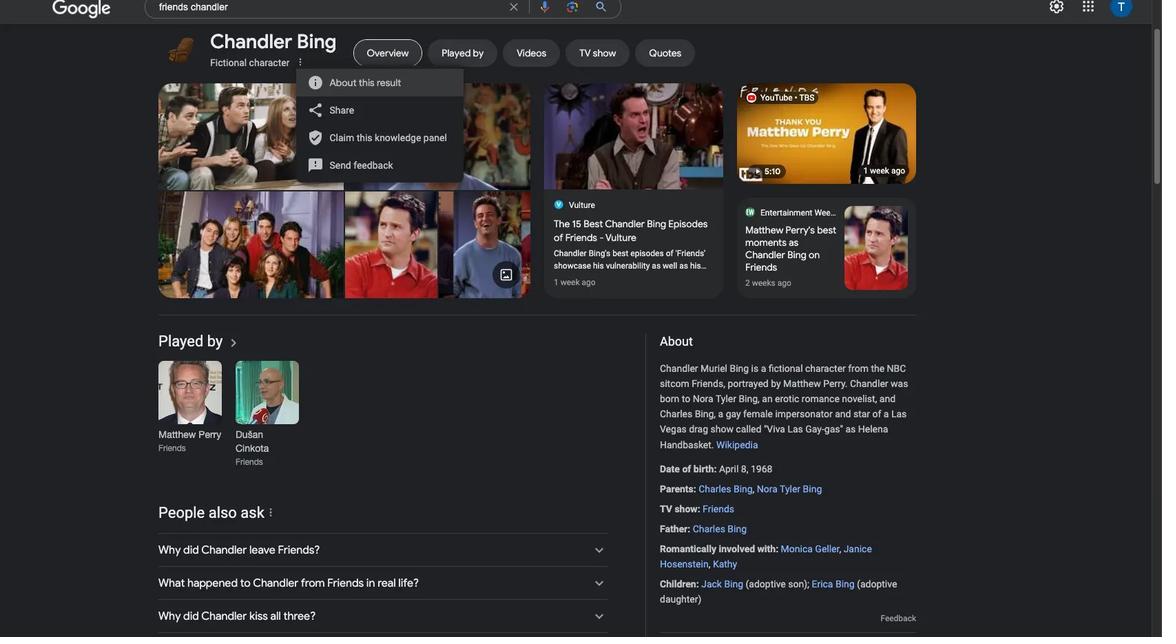 Task type: describe. For each thing, give the bounding box(es) containing it.
tyler inside chandler muriel bing is a fictional character from the nbc sitcom friends, portrayed by matthew perry. chandler was born to nora tyler bing, an erotic romance novelist, and charles bing, a gay female impersonator and star of a las vegas drag show called "viva las gay-gas" as helena handbasket.
[[716, 394, 736, 405]]

more options element
[[294, 55, 308, 69]]

character inside chandler muriel bing is a fictional character from the nbc sitcom friends, portrayed by matthew perry. chandler was born to nora tyler bing, an erotic romance novelist, and charles bing, a gay female impersonator and star of a las vegas drag show called "viva las gay-gas" as helena handbasket.
[[805, 363, 846, 374]]

bing inside 'the 15 best chandler bing episodes of friends - vulture chandler bing's best episodes of 'friends' showcase his vulnerability as well as his iconic quips. these are the ones to watch to get a ...'
[[647, 218, 666, 230]]

0 horizontal spatial and
[[835, 409, 851, 420]]

from
[[848, 363, 869, 374]]

friends link
[[703, 503, 734, 515]]

tv show : friends
[[660, 503, 734, 515]]

the 15 best chandler bing episodes of friends - vulture chandler bing's best episodes of 'friends' showcase his vulnerability as well as his iconic quips. these are the ones to watch to get a ...
[[554, 218, 708, 296]]

ask
[[241, 504, 264, 521]]

friends inside matthew perry's best moments as chandler bing on friends 2 weeks ago
[[745, 261, 777, 273]]

about heading
[[660, 333, 916, 350]]

: left friends link at the bottom of the page
[[698, 503, 700, 515]]

charles for parents
[[699, 483, 731, 494]]

played by link
[[158, 333, 242, 351]]

handbasket.
[[660, 439, 714, 450]]

people also ask heading
[[158, 504, 608, 522]]

about for about
[[660, 334, 693, 349]]

matthew perry's best moments as chandler bing on friends image
[[345, 192, 437, 298]]

involved
[[719, 544, 755, 555]]

about this result menu
[[297, 65, 475, 183]]

friends inside 'the 15 best chandler bing episodes of friends - vulture chandler bing's best episodes of 'friends' showcase his vulnerability as well as his iconic quips. these are the ones to watch to get a ...'
[[565, 231, 597, 244]]

send feedback
[[330, 159, 393, 170]]

bing inside matthew perry's best moments as chandler bing on friends 2 weeks ago
[[787, 249, 807, 261]]

best inside matthew perry's best moments as chandler bing on friends 2 weeks ago
[[817, 224, 836, 236]]

children
[[660, 579, 696, 590]]

bing right erica
[[836, 579, 855, 590]]

youtube • tbs
[[761, 93, 814, 103]]

novelist,
[[842, 394, 877, 405]]

of right date
[[682, 463, 691, 474]]

search by image image
[[566, 0, 579, 14]]

feedback button
[[881, 613, 916, 624]]

0 horizontal spatial ,
[[709, 559, 711, 570]]

matthew perry heading
[[158, 428, 222, 442]]

geller
[[815, 544, 839, 555]]

dušan
[[236, 429, 263, 440]]

a ...
[[577, 286, 590, 296]]

feedback
[[881, 613, 916, 623]]

wikipedia
[[716, 439, 758, 450]]

0 horizontal spatial las
[[788, 424, 803, 435]]

0 horizontal spatial by
[[207, 333, 223, 350]]

chandler muriel bing is a fictional character from the nbc sitcom friends, portrayed by matthew perry. chandler was born to nora tyler bing, an erotic romance novelist, and charles bing, a gay female impersonator and star of a las vegas drag show called "viva las gay-gas" as helena handbasket.
[[660, 363, 908, 450]]

chandler bing
[[210, 30, 337, 54]]

1 vertical spatial charles bing link
[[693, 524, 747, 535]]

knowledge
[[375, 132, 421, 143]]

1 vertical spatial 1
[[554, 278, 559, 287]]

2
[[745, 278, 750, 288]]

1 horizontal spatial week
[[870, 166, 889, 176]]

1 horizontal spatial ,
[[753, 483, 755, 494]]

wikipedia link
[[716, 439, 758, 450]]

nbc
[[887, 363, 906, 374]]

friends up father : charles bing
[[703, 503, 734, 515]]

chandler up the showcase at the top of the page
[[554, 249, 587, 258]]

monica geller ,
[[781, 544, 844, 555]]

jack bing (adoptive son); erica bing
[[701, 579, 855, 590]]

best
[[584, 218, 603, 230]]

get
[[563, 286, 575, 296]]

star
[[853, 409, 870, 420]]

list containing matthew perry
[[158, 361, 299, 475]]

with
[[757, 544, 776, 555]]

by inside chandler muriel bing is a fictional character from the nbc sitcom friends, portrayed by matthew perry. chandler was born to nora tyler bing, an erotic romance novelist, and charles bing, a gay female impersonator and star of a las vegas drag show called "viva las gay-gas" as helena handbasket.
[[771, 378, 781, 389]]

2 horizontal spatial a
[[884, 409, 889, 420]]

father : charles bing
[[660, 524, 747, 535]]

feedback
[[354, 159, 393, 170]]

gas"
[[824, 424, 843, 435]]

show inside chandler muriel bing is a fictional character from the nbc sitcom friends, portrayed by matthew perry. chandler was born to nora tyler bing, an erotic romance novelist, and charles bing, a gay female impersonator and star of a las vegas drag show called "viva las gay-gas" as helena handbasket.
[[711, 424, 734, 435]]

hosenstein
[[660, 559, 709, 570]]

claim this knowledge panel
[[330, 132, 447, 143]]

friends,
[[692, 378, 725, 389]]

also
[[209, 504, 237, 521]]

episodes
[[668, 218, 708, 230]]

perry.
[[823, 378, 848, 389]]

on
[[809, 249, 820, 261]]

children :
[[660, 579, 699, 590]]

monica geller link
[[781, 544, 839, 555]]

april
[[719, 463, 739, 474]]

chandler up novelist,
[[850, 378, 888, 389]]

entertainment
[[761, 208, 813, 218]]

bing's
[[589, 249, 610, 258]]

-
[[599, 231, 604, 244]]

•
[[795, 93, 797, 103]]

jack
[[701, 579, 722, 590]]

charles for father
[[693, 524, 725, 535]]

nora inside chandler muriel bing is a fictional character from the nbc sitcom friends, portrayed by matthew perry. chandler was born to nora tyler bing, an erotic romance novelist, and charles bing, a gay female impersonator and star of a las vegas drag show called "viva las gay-gas" as helena handbasket.
[[693, 394, 713, 405]]

favicon for website that hosts the video image
[[747, 94, 756, 102]]

result
[[377, 76, 401, 89]]

daughter)
[[660, 594, 702, 605]]

is
[[751, 363, 759, 374]]

panel
[[424, 132, 447, 143]]

born
[[660, 394, 679, 405]]

more options image
[[295, 56, 306, 68]]

about 120,000,000 results
[[158, 0, 276, 12]]

0 vertical spatial charles bing link
[[699, 483, 753, 494]]

friends: 8 hilarious matthew perry moments which make us ... image
[[438, 192, 530, 298]]

1 his from the left
[[593, 261, 604, 271]]

matthew for perry
[[158, 429, 196, 440]]

this for claim
[[357, 132, 372, 143]]

of up "well"
[[666, 249, 673, 258]]

chandler bing heading
[[210, 30, 337, 54]]

about for about 120,000,000 results
[[158, 0, 185, 12]]

matthew perry friends
[[158, 429, 221, 453]]

chandler bing | fictional characters wiki | fandom image
[[345, 83, 530, 190]]

web result image image for the 15 best chandler bing episodes of friends - vulture
[[544, 83, 723, 189]]

kathy
[[713, 559, 737, 570]]

as right "well"
[[679, 261, 688, 271]]

fictional character
[[210, 57, 290, 68]]

perry's
[[786, 224, 815, 236]]

erica
[[812, 579, 833, 590]]

matthew perry's best moments as chandler bing on friends 2 weeks ago
[[745, 224, 836, 288]]

birth
[[694, 463, 714, 474]]

an
[[762, 394, 773, 405]]

Search search field
[[159, 0, 499, 18]]

episodes
[[631, 249, 664, 258]]

send
[[330, 159, 351, 170]]

0 vertical spatial bing,
[[739, 394, 760, 405]]

: up romantically at the bottom of page
[[688, 524, 690, 535]]

muriel
[[701, 363, 727, 374]]

watch
[[683, 274, 706, 283]]

as left "well"
[[652, 261, 661, 271]]

tbs
[[799, 93, 814, 103]]

about this result button
[[302, 69, 475, 96]]

0 horizontal spatial character
[[249, 57, 290, 68]]

1 vertical spatial tyler
[[780, 483, 801, 494]]

best inside 'the 15 best chandler bing episodes of friends - vulture chandler bing's best episodes of 'friends' showcase his vulnerability as well as his iconic quips. these are the ones to watch to get a ...'
[[613, 249, 628, 258]]

vulture inside 'the 15 best chandler bing episodes of friends - vulture chandler bing's best episodes of 'friends' showcase his vulnerability as well as his iconic quips. these are the ones to watch to get a ...'
[[606, 231, 636, 244]]

about for about this result
[[330, 76, 357, 89]]

people also ask
[[158, 504, 264, 521]]

janice
[[844, 544, 872, 555]]

father
[[660, 524, 688, 535]]

claim
[[330, 132, 354, 143]]



Task type: vqa. For each thing, say whether or not it's contained in the screenshot.
3322 related to Dr
no



Task type: locate. For each thing, give the bounding box(es) containing it.
0 vertical spatial this
[[359, 76, 375, 89]]

as inside matthew perry's best moments as chandler bing on friends 2 weeks ago
[[789, 236, 799, 249]]

0 horizontal spatial web result image image
[[544, 83, 723, 189]]

share menu item
[[302, 96, 475, 124]]

: left monica
[[776, 544, 778, 555]]

0 vertical spatial charles
[[660, 409, 692, 420]]

claim this knowledge panel link
[[302, 124, 475, 152], [302, 124, 475, 152]]

matthew inside matthew perry's best moments as chandler bing on friends 2 weeks ago
[[745, 224, 783, 236]]

bing inside chandler muriel bing is a fictional character from the nbc sitcom friends, portrayed by matthew perry. chandler was born to nora tyler bing, an erotic romance novelist, and charles bing, a gay female impersonator and star of a las vegas drag show called "viva las gay-gas" as helena handbasket.
[[730, 363, 749, 374]]

0 horizontal spatial nora
[[693, 394, 713, 405]]

0 vertical spatial week
[[870, 166, 889, 176]]

played by
[[158, 333, 223, 350]]

the inside 'the 15 best chandler bing episodes of friends - vulture chandler bing's best episodes of 'friends' showcase his vulnerability as well as his iconic quips. these are the ones to watch to get a ...'
[[640, 274, 652, 283]]

1 horizontal spatial the
[[871, 363, 885, 374]]

matthew perry, 'friends' star, dead at 54 | cnn image
[[158, 192, 344, 298]]

this for about
[[359, 76, 375, 89]]

matthew up erotic
[[783, 378, 821, 389]]

results
[[247, 0, 276, 12]]

this inside button
[[359, 76, 375, 89]]

dušan cinkota heading
[[236, 428, 299, 455]]

vegas
[[660, 424, 687, 435]]

matthew inside chandler muriel bing is a fictional character from the nbc sitcom friends, portrayed by matthew perry. chandler was born to nora tyler bing, an erotic romance novelist, and charles bing, a gay female impersonator and star of a las vegas drag show called "viva las gay-gas" as helena handbasket.
[[783, 378, 821, 389]]

the
[[554, 218, 570, 230]]

1 vertical spatial by
[[771, 378, 781, 389]]

1 vertical spatial vulture
[[606, 231, 636, 244]]

charles bing link down april
[[699, 483, 753, 494]]

friends down matthew perry "heading"
[[158, 444, 186, 453]]

by
[[207, 333, 223, 350], [771, 378, 781, 389]]

as inside chandler muriel bing is a fictional character from the nbc sitcom friends, portrayed by matthew perry. chandler was born to nora tyler bing, an erotic romance novelist, and charles bing, a gay female impersonator and star of a las vegas drag show called "viva las gay-gas" as helena handbasket.
[[846, 424, 856, 435]]

about inside heading
[[660, 334, 693, 349]]

janice hosenstein
[[660, 544, 872, 570]]

1 vertical spatial matthew
[[783, 378, 821, 389]]

0 vertical spatial about
[[158, 0, 185, 12]]

: left april
[[714, 463, 717, 474]]

1 vertical spatial show
[[675, 503, 698, 515]]

0 horizontal spatial best
[[613, 249, 628, 258]]

chandler up fictional character
[[210, 30, 292, 54]]

1 horizontal spatial to
[[674, 274, 681, 283]]

list
[[158, 361, 299, 475]]

1 horizontal spatial character
[[805, 363, 846, 374]]

to right born
[[682, 394, 690, 405]]

a up helena
[[884, 409, 889, 420]]

0 vertical spatial to
[[674, 274, 681, 283]]

tyler up gay
[[716, 394, 736, 405]]

1 horizontal spatial 1
[[863, 166, 868, 176]]

helena
[[858, 424, 888, 435]]

'friends'
[[676, 249, 706, 258]]

entertainment weekly
[[761, 208, 841, 218]]

bing, down portrayed
[[739, 394, 760, 405]]

bing down 'kathy' link
[[724, 579, 743, 590]]

son);
[[788, 579, 809, 590]]

bing inside heading
[[297, 30, 337, 54]]

matthew
[[745, 224, 783, 236], [783, 378, 821, 389], [158, 429, 196, 440]]

2 horizontal spatial to
[[682, 394, 690, 405]]

None search field
[[0, 0, 621, 21]]

vulture up 15
[[569, 200, 595, 210]]

share
[[330, 104, 354, 115]]

0 horizontal spatial (adoptive
[[746, 579, 786, 590]]

web result image image for matthew perry's best moments as chandler bing on friends
[[845, 206, 908, 290]]

as left on
[[789, 236, 799, 249]]

"viva
[[764, 424, 785, 435]]

called
[[736, 424, 762, 435]]

(adoptive down janice hosenstein
[[746, 579, 786, 590]]

friends
[[565, 231, 597, 244], [745, 261, 777, 273], [158, 444, 186, 453], [236, 457, 263, 467], [703, 503, 734, 515]]

bing left is
[[730, 363, 749, 374]]

character
[[249, 57, 290, 68], [805, 363, 846, 374]]

show right tv
[[675, 503, 698, 515]]

bing, up drag
[[695, 409, 716, 420]]

to inside chandler muriel bing is a fictional character from the nbc sitcom friends, portrayed by matthew perry. chandler was born to nora tyler bing, an erotic romance novelist, and charles bing, a gay female impersonator and star of a las vegas drag show called "viva las gay-gas" as helena handbasket.
[[682, 394, 690, 405]]

0 vertical spatial and
[[880, 394, 896, 405]]

1 vertical spatial best
[[613, 249, 628, 258]]

ones
[[654, 274, 672, 283]]

impersonator
[[775, 409, 833, 420]]

1 vertical spatial ,
[[839, 544, 841, 555]]

2 his from the left
[[690, 261, 701, 271]]

0 vertical spatial web result image image
[[544, 83, 723, 189]]

and down was
[[880, 394, 896, 405]]

: up tv show : friends
[[694, 483, 696, 494]]

bing down gay-
[[803, 483, 822, 494]]

1 vertical spatial week
[[561, 278, 580, 287]]

(adoptive daughter)
[[660, 579, 897, 605]]

las down the impersonator
[[788, 424, 803, 435]]

1 horizontal spatial bing,
[[739, 394, 760, 405]]

chandler up weeks
[[745, 249, 785, 261]]

1 vertical spatial charles
[[699, 483, 731, 494]]

1 vertical spatial this
[[357, 132, 372, 143]]

charles inside chandler muriel bing is a fictional character from the nbc sitcom friends, portrayed by matthew perry. chandler was born to nora tyler bing, an erotic romance novelist, and charles bing, a gay female impersonator and star of a las vegas drag show called "viva las gay-gas" as helena handbasket.
[[660, 409, 692, 420]]

1 horizontal spatial by
[[771, 378, 781, 389]]

2 horizontal spatial about
[[660, 334, 693, 349]]

0 vertical spatial nora
[[693, 394, 713, 405]]

janice hosenstein link
[[660, 544, 872, 570]]

chandler right best
[[605, 218, 645, 230]]

week
[[870, 166, 889, 176], [561, 278, 580, 287]]

0 vertical spatial by
[[207, 333, 223, 350]]

the left nbc
[[871, 363, 885, 374]]

gay
[[726, 409, 741, 420]]

1 horizontal spatial vulture
[[606, 231, 636, 244]]

1 horizontal spatial nora
[[757, 483, 778, 494]]

0 vertical spatial matthew
[[745, 224, 783, 236]]

2 vertical spatial ,
[[709, 559, 711, 570]]

about inside button
[[330, 76, 357, 89]]

cinkota
[[236, 443, 269, 454]]

tv
[[660, 503, 672, 515]]

1 horizontal spatial a
[[761, 363, 766, 374]]

gay-
[[805, 424, 824, 435]]

parents : charles bing , nora tyler bing
[[660, 483, 822, 494]]

2 vertical spatial charles
[[693, 524, 725, 535]]

nora tyler bing link
[[757, 483, 822, 494]]

1 vertical spatial about
[[330, 76, 357, 89]]

1 horizontal spatial ago
[[778, 278, 791, 288]]

bing left on
[[787, 249, 807, 261]]

his down bing's
[[593, 261, 604, 271]]

about up share
[[330, 76, 357, 89]]

kathy link
[[713, 559, 737, 570]]

0 vertical spatial las
[[891, 409, 907, 420]]

charles bing link up romantically involved with : on the right of page
[[693, 524, 747, 535]]

played
[[158, 333, 203, 350]]

0 horizontal spatial about
[[158, 0, 185, 12]]

vulture right '-'
[[606, 231, 636, 244]]

matthew for perry's
[[745, 224, 783, 236]]

these
[[602, 274, 625, 283]]

, kathy
[[709, 559, 737, 570]]

character down chandler bing heading
[[249, 57, 290, 68]]

of right star on the right bottom of the page
[[872, 409, 881, 420]]

bing up involved
[[728, 524, 747, 535]]

the
[[640, 274, 652, 283], [871, 363, 885, 374]]

0 vertical spatial character
[[249, 57, 290, 68]]

google image
[[52, 0, 112, 19]]

a
[[761, 363, 766, 374], [718, 409, 723, 420], [884, 409, 889, 420]]

120,000,000
[[188, 0, 245, 12]]

1 (adoptive from the left
[[746, 579, 786, 590]]

drag
[[689, 424, 708, 435]]

0 vertical spatial show
[[711, 424, 734, 435]]

perry
[[199, 429, 221, 440]]

nora down 1968
[[757, 483, 778, 494]]

: left jack
[[696, 579, 699, 590]]

2 horizontal spatial ,
[[839, 544, 841, 555]]

romantically involved with :
[[660, 544, 778, 555]]

8,
[[741, 463, 748, 474]]

best up vulnerability
[[613, 249, 628, 258]]

0 vertical spatial 1
[[863, 166, 868, 176]]

1 horizontal spatial his
[[690, 261, 701, 271]]

to left 'get'
[[554, 286, 561, 296]]

0 vertical spatial ,
[[753, 483, 755, 494]]

this right claim on the left
[[357, 132, 372, 143]]

2 vertical spatial about
[[660, 334, 693, 349]]

:
[[714, 463, 717, 474], [694, 483, 696, 494], [698, 503, 700, 515], [688, 524, 690, 535], [776, 544, 778, 555], [696, 579, 699, 590]]

1968
[[751, 463, 772, 474]]

romantically
[[660, 544, 716, 555]]

0 horizontal spatial vulture
[[569, 200, 595, 210]]

1 vertical spatial to
[[554, 286, 561, 296]]

friends inside matthew perry friends
[[158, 444, 186, 453]]

date
[[660, 463, 680, 474]]

0 horizontal spatial tyler
[[716, 394, 736, 405]]

nora down friends,
[[693, 394, 713, 405]]

2 vertical spatial to
[[682, 394, 690, 405]]

chandler inside matthew perry's best moments as chandler bing on friends 2 weeks ago
[[745, 249, 785, 261]]

female
[[743, 409, 773, 420]]

1 horizontal spatial and
[[880, 394, 896, 405]]

friends inside dušan cinkota friends
[[236, 457, 263, 467]]

1
[[863, 166, 868, 176], [554, 278, 559, 287]]

0 horizontal spatial a
[[718, 409, 723, 420]]

this left result
[[359, 76, 375, 89]]

1 horizontal spatial tyler
[[780, 483, 801, 494]]

his up watch
[[690, 261, 701, 271]]

fictional
[[769, 363, 803, 374]]

matthew perry's most memorable 'friends' moments as chandler ... image
[[158, 83, 344, 190]]

charles down friends link at the bottom of the page
[[693, 524, 725, 535]]

search by voice image
[[538, 0, 552, 14]]

0 vertical spatial best
[[817, 224, 836, 236]]

0 horizontal spatial show
[[675, 503, 698, 515]]

1 vertical spatial nora
[[757, 483, 778, 494]]

1 vertical spatial 1 week ago
[[554, 278, 596, 287]]

chandler inside heading
[[210, 30, 292, 54]]

0 horizontal spatial ago
[[582, 278, 596, 287]]

(adoptive up feedback button
[[857, 579, 897, 590]]

weekly
[[815, 208, 841, 218]]

tab list
[[158, 30, 916, 71]]

1 horizontal spatial about
[[330, 76, 357, 89]]

about left the 120,000,000
[[158, 0, 185, 12]]

0 vertical spatial 1 week ago
[[863, 166, 905, 176]]

a left gay
[[718, 409, 723, 420]]

bing down 8,
[[734, 483, 753, 494]]

chandler up the sitcom
[[660, 363, 698, 374]]

iconic
[[554, 274, 576, 283]]

matthew left perry
[[158, 429, 196, 440]]

1 vertical spatial character
[[805, 363, 846, 374]]

1 week ago
[[863, 166, 905, 176], [554, 278, 596, 287]]

charles down date of birth : april 8, 1968
[[699, 483, 731, 494]]

to down "well"
[[674, 274, 681, 283]]

matthew inside matthew perry friends
[[158, 429, 196, 440]]

about
[[158, 0, 185, 12], [330, 76, 357, 89], [660, 334, 693, 349]]

15
[[572, 218, 581, 230]]

, down 1968
[[753, 483, 755, 494]]

, left janice
[[839, 544, 841, 555]]

bing up more options element on the top
[[297, 30, 337, 54]]

bing
[[297, 30, 337, 54], [647, 218, 666, 230], [787, 249, 807, 261], [730, 363, 749, 374], [734, 483, 753, 494], [803, 483, 822, 494], [728, 524, 747, 535], [724, 579, 743, 590], [836, 579, 855, 590]]

charles up the 'vegas'
[[660, 409, 692, 420]]

0 vertical spatial tyler
[[716, 394, 736, 405]]

friends down cinkota
[[236, 457, 263, 467]]

1 vertical spatial bing,
[[695, 409, 716, 420]]

erica bing link
[[812, 579, 855, 590]]

show down gay
[[711, 424, 734, 435]]

vulture
[[569, 200, 595, 210], [606, 231, 636, 244]]

are
[[627, 274, 638, 283]]

ago
[[891, 166, 905, 176], [582, 278, 596, 287], [778, 278, 791, 288]]

1 vertical spatial las
[[788, 424, 803, 435]]

of inside chandler muriel bing is a fictional character from the nbc sitcom friends, portrayed by matthew perry. chandler was born to nora tyler bing, an erotic romance novelist, and charles bing, a gay female impersonator and star of a las vegas drag show called "viva las gay-gas" as helena handbasket.
[[872, 409, 881, 420]]

(adoptive
[[746, 579, 786, 590], [857, 579, 897, 590]]

youtube
[[761, 93, 793, 103]]

0 vertical spatial the
[[640, 274, 652, 283]]

about this result
[[330, 76, 401, 89]]

0 vertical spatial vulture
[[569, 200, 595, 210]]

jack bing link
[[701, 579, 743, 590]]

matthew down entertainment
[[745, 224, 783, 236]]

well
[[663, 261, 677, 271]]

by right played
[[207, 333, 223, 350]]

and up gas"
[[835, 409, 851, 420]]

vulnerability
[[606, 261, 650, 271]]

as right gas"
[[846, 424, 856, 435]]

dušan cinkota friends
[[236, 429, 269, 467]]

nora
[[693, 394, 713, 405], [757, 483, 778, 494]]

1 horizontal spatial 1 week ago
[[863, 166, 905, 176]]

character up perry.
[[805, 363, 846, 374]]

1 horizontal spatial best
[[817, 224, 836, 236]]

0 horizontal spatial 1
[[554, 278, 559, 287]]

of down the at the left top
[[554, 231, 563, 244]]

0 horizontal spatial week
[[561, 278, 580, 287]]

a right is
[[761, 363, 766, 374]]

ago inside matthew perry's best moments as chandler bing on friends 2 weeks ago
[[778, 278, 791, 288]]

0 horizontal spatial to
[[554, 286, 561, 296]]

0 horizontal spatial 1 week ago
[[554, 278, 596, 287]]

best down the weekly
[[817, 224, 836, 236]]

las down was
[[891, 409, 907, 420]]

0 horizontal spatial bing,
[[695, 409, 716, 420]]

friends down 15
[[565, 231, 597, 244]]

the inside chandler muriel bing is a fictional character from the nbc sitcom friends, portrayed by matthew perry. chandler was born to nora tyler bing, an erotic romance novelist, and charles bing, a gay female impersonator and star of a las vegas drag show called "viva las gay-gas" as helena handbasket.
[[871, 363, 885, 374]]

1 horizontal spatial (adoptive
[[857, 579, 897, 590]]

2 horizontal spatial ago
[[891, 166, 905, 176]]

1 vertical spatial and
[[835, 409, 851, 420]]

the right are
[[640, 274, 652, 283]]

2 (adoptive from the left
[[857, 579, 897, 590]]

about up the sitcom
[[660, 334, 693, 349]]

by up an
[[771, 378, 781, 389]]

, left 'kathy' link
[[709, 559, 711, 570]]

1 horizontal spatial web result image image
[[845, 206, 908, 290]]

friends up weeks
[[745, 261, 777, 273]]

0 horizontal spatial the
[[640, 274, 652, 283]]

tyler up monica
[[780, 483, 801, 494]]

1 vertical spatial the
[[871, 363, 885, 374]]

1 horizontal spatial show
[[711, 424, 734, 435]]

tyler
[[716, 394, 736, 405], [780, 483, 801, 494]]

2 vertical spatial matthew
[[158, 429, 196, 440]]

quips.
[[578, 274, 600, 283]]

1 horizontal spatial las
[[891, 409, 907, 420]]

and
[[880, 394, 896, 405], [835, 409, 851, 420]]

(adoptive inside (adoptive daughter)
[[857, 579, 897, 590]]

1 vertical spatial web result image image
[[845, 206, 908, 290]]

bing up the episodes
[[647, 218, 666, 230]]

0 horizontal spatial his
[[593, 261, 604, 271]]

show
[[711, 424, 734, 435], [675, 503, 698, 515]]

web result image image
[[544, 83, 723, 189], [845, 206, 908, 290]]



